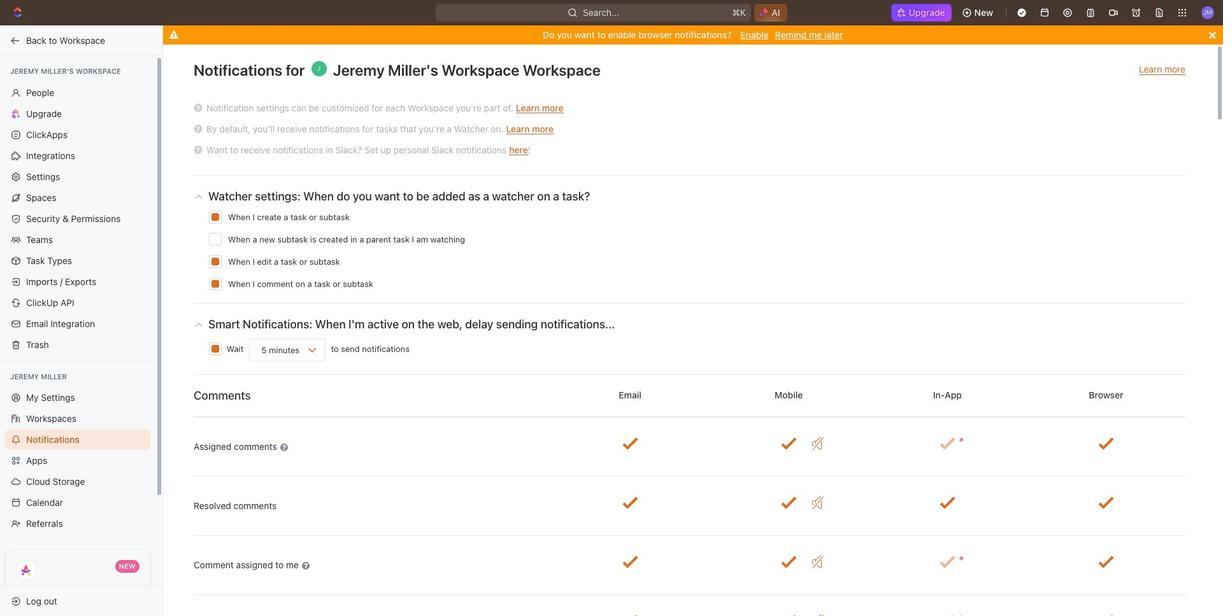 Task type: locate. For each thing, give the bounding box(es) containing it.
1 vertical spatial off image
[[813, 497, 824, 510]]

off image
[[813, 438, 824, 451], [813, 497, 824, 510]]

0 vertical spatial off image
[[813, 438, 824, 451]]

1 off image from the top
[[813, 438, 824, 451]]



Task type: describe. For each thing, give the bounding box(es) containing it.
2 off image from the top
[[813, 497, 824, 510]]

off image
[[813, 556, 824, 569]]



Task type: vqa. For each thing, say whether or not it's contained in the screenshot.
'at' associated with You created this task by copying #8678g9yjz (You don't have access)
no



